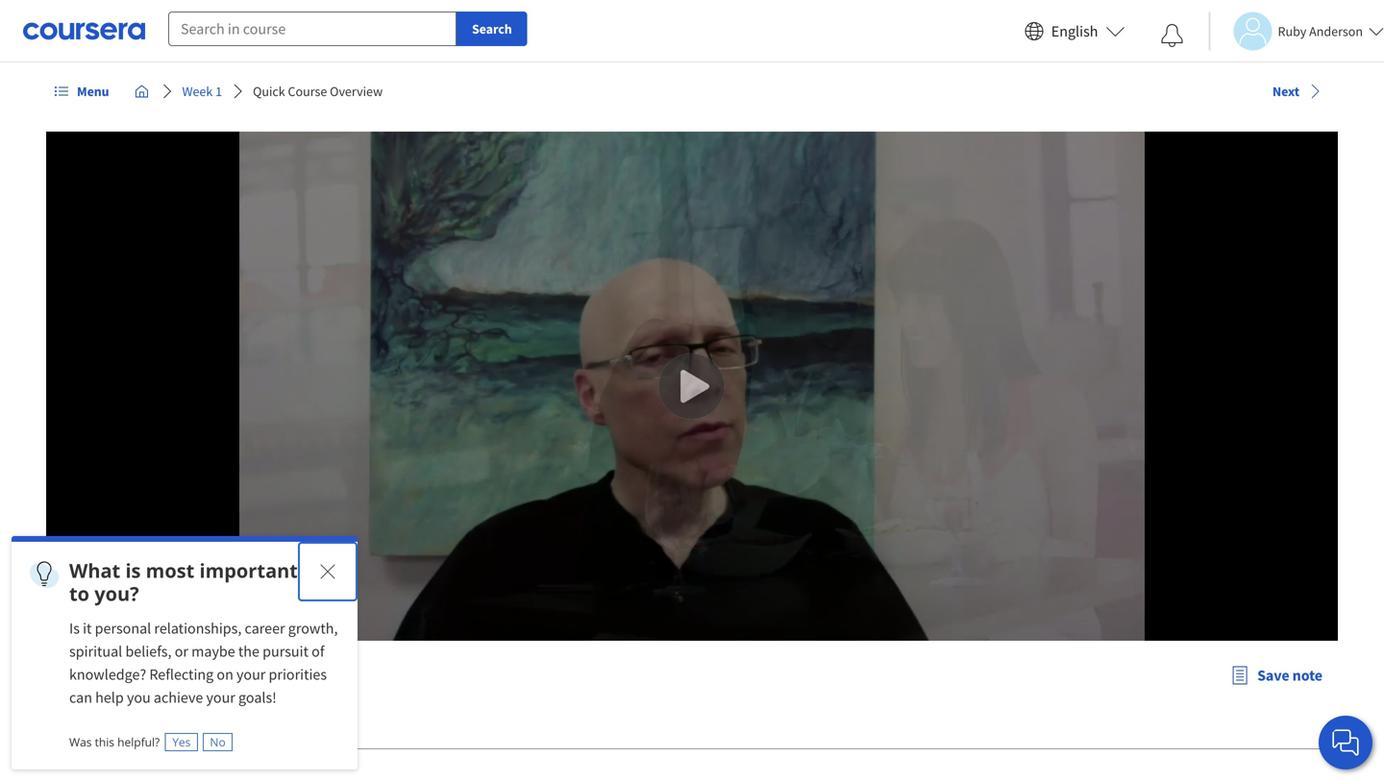 Task type: vqa. For each thing, say whether or not it's contained in the screenshot.
3
no



Task type: describe. For each thing, give the bounding box(es) containing it.
ruby anderson button
[[1209, 12, 1385, 50]]

is
[[125, 558, 141, 584]]

can
[[69, 689, 92, 708]]

personal
[[95, 619, 151, 639]]

1 vertical spatial quick course overview
[[46, 659, 312, 693]]

you
[[127, 689, 151, 708]]

spiritual
[[69, 642, 122, 662]]

note
[[1293, 666, 1323, 686]]

discuss button
[[227, 699, 291, 745]]

next
[[1273, 82, 1300, 100]]

no button
[[203, 734, 233, 752]]

maybe
[[191, 642, 235, 662]]

save note button
[[1216, 653, 1339, 699]]

quick course overview link
[[245, 74, 391, 109]]

on
[[217, 666, 234, 685]]

chat with us image
[[1331, 728, 1362, 759]]

1 horizontal spatial your
[[237, 666, 266, 685]]

most
[[146, 558, 195, 584]]

0 horizontal spatial overview
[[203, 659, 312, 693]]

beliefs,
[[125, 642, 172, 662]]

what
[[69, 558, 120, 584]]

important
[[200, 558, 298, 584]]

save
[[1258, 666, 1290, 686]]

reflecting
[[149, 666, 214, 685]]

was this helpful?
[[69, 735, 160, 751]]

yes button
[[165, 734, 198, 752]]

discuss
[[234, 713, 283, 732]]

english
[[1052, 22, 1099, 41]]

what is most important to you? dialog
[[12, 537, 358, 770]]

help
[[95, 689, 124, 708]]

was
[[69, 735, 92, 751]]

growth,
[[288, 619, 338, 639]]

1 horizontal spatial course
[[288, 83, 327, 100]]

career
[[245, 619, 285, 639]]

helpful?
[[117, 735, 160, 751]]

week 1 link
[[175, 74, 230, 109]]

menu
[[77, 83, 109, 100]]

full screen image
[[1307, 632, 1332, 651]]

lightbulb image
[[29, 560, 60, 591]]

priorities
[[269, 666, 327, 685]]

0 horizontal spatial your
[[206, 689, 235, 708]]

no
[[210, 735, 226, 751]]

is
[[69, 619, 80, 639]]

relationships,
[[154, 619, 242, 639]]

0 vertical spatial quick course overview
[[253, 83, 383, 100]]



Task type: locate. For each thing, give the bounding box(es) containing it.
course
[[288, 83, 327, 100], [118, 659, 197, 693]]

is it personal relationships, career growth, spiritual beliefs, or maybe the pursuit of knowledge? reflecting on your priorities can help you achieve your goals!
[[69, 619, 341, 708]]

the
[[238, 642, 260, 662]]

coursera image
[[23, 16, 145, 46]]

it
[[83, 619, 92, 639]]

quick
[[253, 83, 285, 100], [46, 659, 112, 693]]

or
[[175, 642, 188, 662]]

show notifications image
[[1161, 24, 1184, 47]]

week 1
[[182, 83, 222, 100]]

1 vertical spatial overview
[[203, 659, 312, 693]]

0 horizontal spatial course
[[118, 659, 197, 693]]

your
[[237, 666, 266, 685], [206, 689, 235, 708]]

next button
[[1266, 74, 1331, 108]]

1 vertical spatial your
[[206, 689, 235, 708]]

save note
[[1258, 666, 1323, 686]]

you?
[[94, 581, 139, 607]]

1 horizontal spatial quick
[[253, 83, 285, 100]]

to
[[69, 581, 90, 607]]

search button
[[457, 12, 528, 46]]

goals!
[[239, 689, 277, 708]]

this
[[95, 735, 114, 751]]

ruby
[[1279, 23, 1307, 40]]

1
[[216, 83, 222, 100]]

menu button
[[46, 74, 117, 109]]

pursuit
[[263, 642, 309, 662]]

of
[[312, 642, 325, 662]]

overview
[[330, 83, 383, 100], [203, 659, 312, 693]]

1 horizontal spatial overview
[[330, 83, 383, 100]]

0 vertical spatial quick
[[253, 83, 285, 100]]

your down the "the"
[[237, 666, 266, 685]]

Search in course text field
[[168, 12, 457, 46]]

week
[[182, 83, 213, 100]]

quick down is
[[46, 659, 112, 693]]

anderson
[[1310, 23, 1364, 40]]

what is most important to you?
[[69, 558, 298, 607]]

notes button
[[151, 699, 204, 745]]

1 vertical spatial quick
[[46, 659, 112, 693]]

knowledge?
[[69, 666, 146, 685]]

achieve
[[154, 689, 203, 708]]

1 vertical spatial course
[[118, 659, 197, 693]]

0 vertical spatial course
[[288, 83, 327, 100]]

close image
[[316, 561, 339, 584]]

yes
[[172, 735, 191, 751]]

0 vertical spatial overview
[[330, 83, 383, 100]]

related lecture content tabs tab list
[[46, 699, 1339, 749]]

search
[[472, 20, 512, 38]]

home image
[[134, 84, 150, 99]]

quick right 1
[[253, 83, 285, 100]]

english button
[[1017, 0, 1133, 63]]

ruby anderson
[[1279, 23, 1364, 40]]

notes
[[158, 713, 196, 732]]

your down on
[[206, 689, 235, 708]]

0 horizontal spatial quick
[[46, 659, 112, 693]]

0 vertical spatial your
[[237, 666, 266, 685]]

quick course overview
[[253, 83, 383, 100], [46, 659, 312, 693]]



